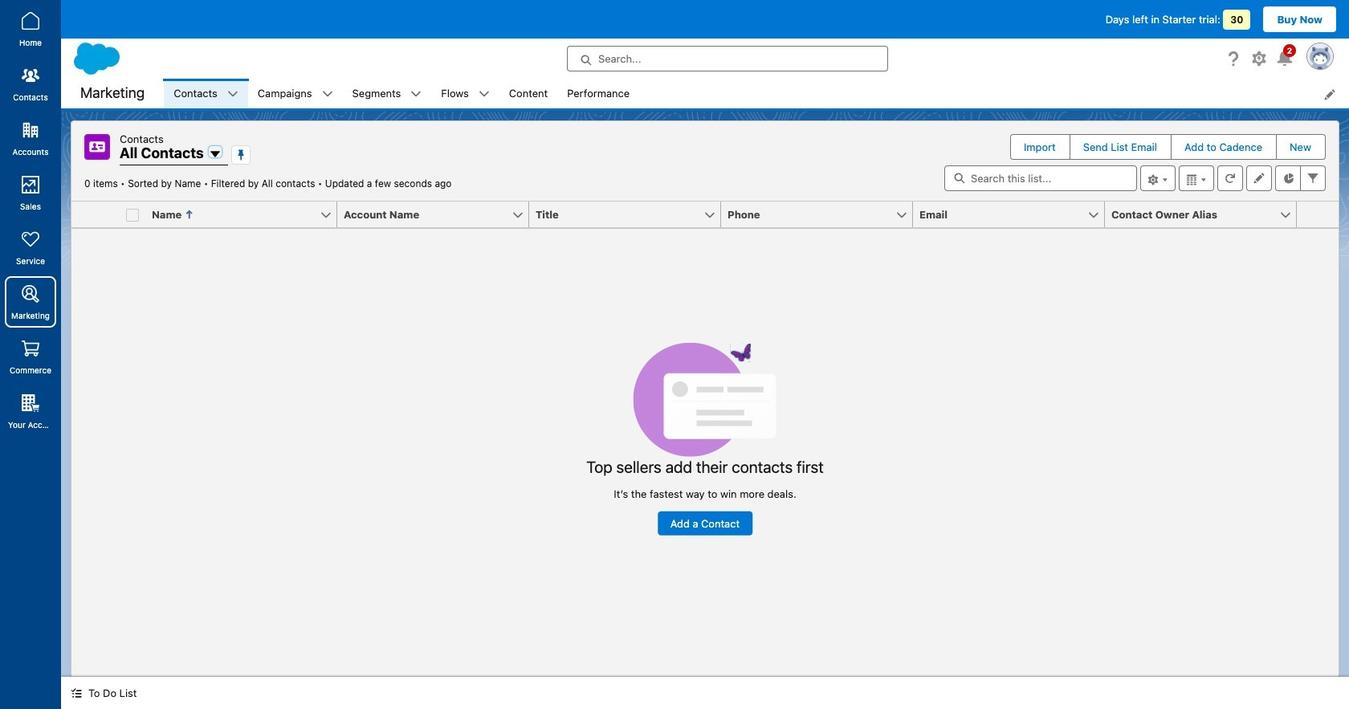 Task type: locate. For each thing, give the bounding box(es) containing it.
text default image
[[227, 89, 238, 100], [322, 89, 333, 100], [411, 89, 422, 100], [479, 89, 490, 100]]

action element
[[1297, 202, 1339, 228]]

2 list item from the left
[[248, 79, 343, 108]]

2 text default image from the left
[[322, 89, 333, 100]]

cell inside all contacts|contacts|list view element
[[120, 202, 145, 228]]

cell
[[120, 202, 145, 228]]

contact owner alias element
[[1105, 202, 1307, 228]]

title element
[[529, 202, 731, 228]]

list item
[[164, 79, 248, 108], [248, 79, 343, 108], [343, 79, 432, 108], [432, 79, 499, 108]]

status
[[586, 342, 824, 535]]

Search All Contacts list view. search field
[[944, 165, 1137, 191]]

email element
[[913, 202, 1115, 228]]

item number element
[[71, 202, 120, 228]]

3 text default image from the left
[[411, 89, 422, 100]]

1 list item from the left
[[164, 79, 248, 108]]

3 list item from the left
[[343, 79, 432, 108]]

list
[[164, 79, 1349, 108]]

item number image
[[71, 202, 120, 227]]

all contacts status
[[84, 177, 325, 190]]

account name element
[[337, 202, 539, 228]]

name element
[[145, 202, 347, 228]]



Task type: describe. For each thing, give the bounding box(es) containing it.
4 text default image from the left
[[479, 89, 490, 100]]

4 list item from the left
[[432, 79, 499, 108]]

phone element
[[721, 202, 923, 228]]

text default image
[[71, 688, 82, 699]]

action image
[[1297, 202, 1339, 227]]

1 text default image from the left
[[227, 89, 238, 100]]

all contacts|contacts|list view element
[[71, 120, 1340, 677]]



Task type: vqa. For each thing, say whether or not it's contained in the screenshot.
right Select an Option text box
no



